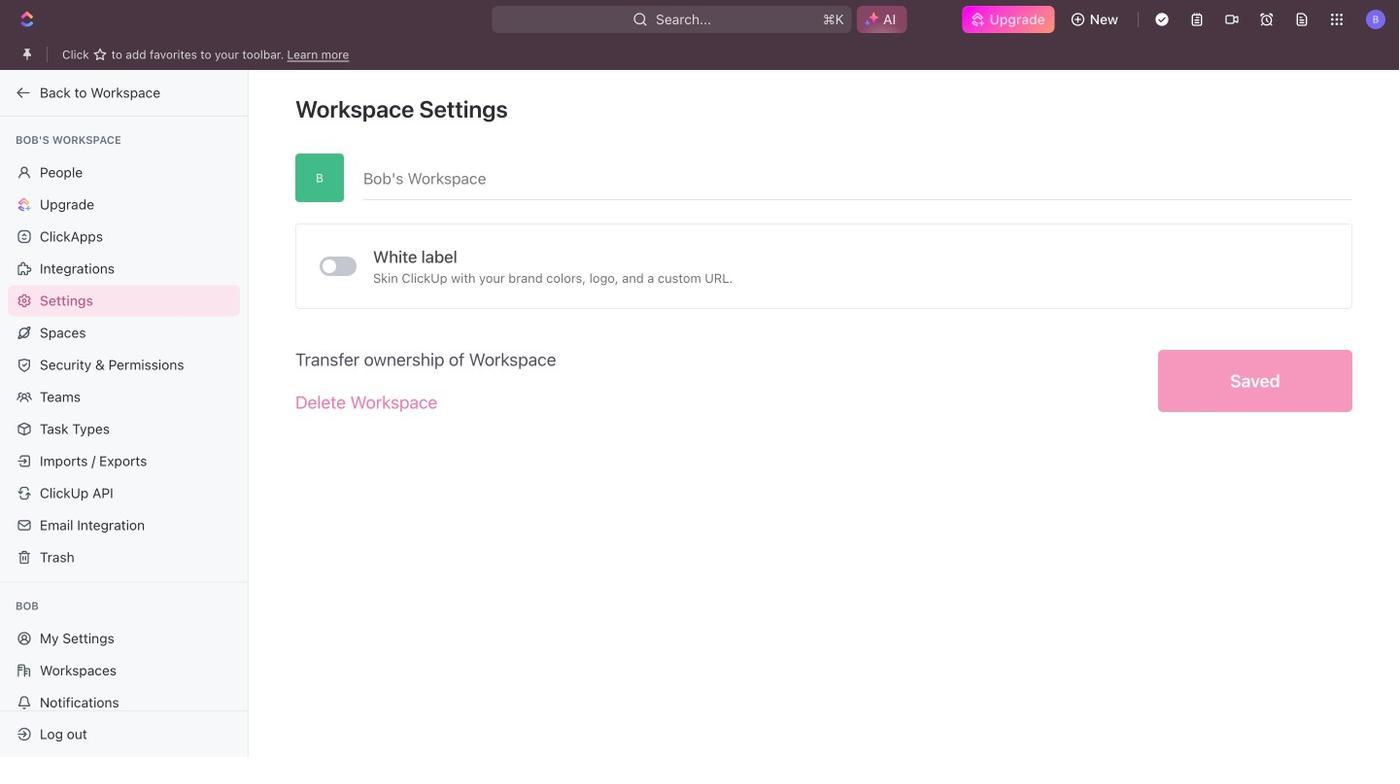 Task type: vqa. For each thing, say whether or not it's contained in the screenshot.
the top Project 1
no



Task type: locate. For each thing, give the bounding box(es) containing it.
Team Na﻿me text field
[[363, 154, 1353, 199]]



